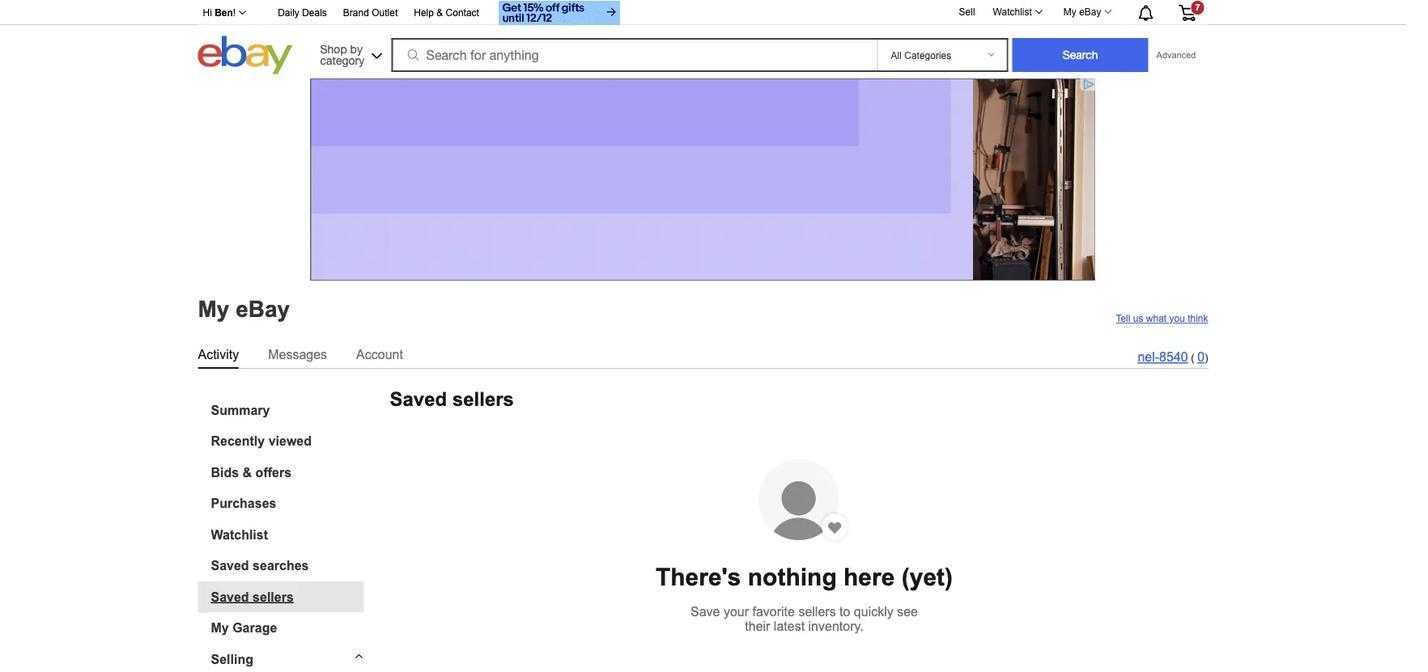 Task type: locate. For each thing, give the bounding box(es) containing it.
sell link
[[952, 6, 983, 17]]

latest
[[774, 620, 805, 634]]

brand
[[343, 7, 369, 18]]

watchlist right sell on the right of the page
[[993, 6, 1032, 17]]

2 horizontal spatial sellers
[[799, 605, 836, 619]]

1 vertical spatial watchlist link
[[211, 528, 364, 543]]

0 vertical spatial &
[[437, 7, 443, 18]]

watchlist link right sell on the right of the page
[[984, 2, 1050, 22]]

(yet)
[[902, 564, 953, 591]]

my ebay inside account navigation
[[1064, 6, 1102, 17]]

my garage
[[211, 621, 277, 636]]

there's
[[656, 564, 741, 591]]

there's nothing here (yet) main content
[[6, 79, 1400, 669]]

ebay
[[1079, 6, 1102, 17], [236, 297, 290, 322]]

2 vertical spatial my
[[211, 621, 229, 636]]

sellers
[[453, 389, 514, 411], [253, 590, 294, 605], [799, 605, 836, 619]]

you
[[1170, 313, 1185, 324]]

& inside account navigation
[[437, 7, 443, 18]]

advanced link
[[1149, 39, 1204, 71]]

1 horizontal spatial &
[[437, 7, 443, 18]]

activity link
[[198, 344, 239, 365]]

1 horizontal spatial watchlist
[[993, 6, 1032, 17]]

watchlist link down purchases link on the bottom left of page
[[211, 528, 364, 543]]

1 horizontal spatial watchlist link
[[984, 2, 1050, 22]]

0 horizontal spatial &
[[243, 466, 252, 480]]

&
[[437, 7, 443, 18], [243, 466, 252, 480]]

watchlist link
[[984, 2, 1050, 22], [211, 528, 364, 543]]

1 vertical spatial &
[[243, 466, 252, 480]]

watchlist
[[993, 6, 1032, 17], [211, 528, 268, 543]]

my
[[1064, 6, 1077, 17], [198, 297, 229, 322], [211, 621, 229, 636]]

selling button
[[198, 653, 364, 668]]

brand outlet link
[[343, 5, 398, 22]]

& right bids
[[243, 466, 252, 480]]

my ebay inside there's nothing here (yet) main content
[[198, 297, 290, 322]]

your
[[724, 605, 749, 619]]

1 vertical spatial saved sellers
[[211, 590, 294, 605]]

& for bids
[[243, 466, 252, 480]]

purchases
[[211, 497, 276, 511]]

None submit
[[1013, 38, 1149, 72]]

saved sellers
[[390, 389, 514, 411], [211, 590, 294, 605]]

0 vertical spatial my ebay
[[1064, 6, 1102, 17]]

purchases link
[[211, 497, 364, 512]]

none submit inside shop by category banner
[[1013, 38, 1149, 72]]

by
[[350, 42, 363, 55]]

0 horizontal spatial ebay
[[236, 297, 290, 322]]

watchlist inside there's nothing here (yet) main content
[[211, 528, 268, 543]]

saved up my garage
[[211, 590, 249, 605]]

saved
[[390, 389, 447, 411], [211, 559, 249, 574], [211, 590, 249, 605]]

1 vertical spatial watchlist
[[211, 528, 268, 543]]

0 horizontal spatial watchlist link
[[211, 528, 364, 543]]

favorite
[[753, 605, 795, 619]]

0 horizontal spatial my ebay
[[198, 297, 290, 322]]

7 link
[[1170, 0, 1206, 23]]

daily deals link
[[278, 5, 327, 22]]

1 horizontal spatial my ebay
[[1064, 6, 1102, 17]]

1 vertical spatial ebay
[[236, 297, 290, 322]]

my for my garage link
[[211, 621, 229, 636]]

& inside there's nothing here (yet) main content
[[243, 466, 252, 480]]

1 horizontal spatial ebay
[[1079, 6, 1102, 17]]

viewed
[[269, 434, 312, 449]]

saved left the searches
[[211, 559, 249, 574]]

help
[[414, 7, 434, 18]]

0 horizontal spatial saved sellers
[[211, 590, 294, 605]]

1 horizontal spatial sellers
[[453, 389, 514, 411]]

bids & offers link
[[211, 466, 364, 481]]

1 vertical spatial my ebay
[[198, 297, 290, 322]]

& right help
[[437, 7, 443, 18]]

0 vertical spatial watchlist
[[993, 6, 1032, 17]]

my inside account navigation
[[1064, 6, 1077, 17]]

offers
[[256, 466, 292, 480]]

0 vertical spatial watchlist link
[[984, 2, 1050, 22]]

messages
[[268, 347, 327, 362]]

searches
[[253, 559, 309, 574]]

messages link
[[268, 344, 327, 365]]

my ebay
[[1064, 6, 1102, 17], [198, 297, 290, 322]]

0 horizontal spatial watchlist
[[211, 528, 268, 543]]

watchlist inside account navigation
[[993, 6, 1032, 17]]

saved searches link
[[211, 559, 364, 574]]

0 vertical spatial my
[[1064, 6, 1077, 17]]

watchlist down purchases
[[211, 528, 268, 543]]

deals
[[302, 7, 327, 18]]

tell us what you think link
[[1116, 313, 1209, 325]]

recently
[[211, 434, 265, 449]]

selling
[[211, 653, 253, 667]]

bids & offers
[[211, 466, 292, 480]]

shop
[[320, 42, 347, 55]]

saved down account link
[[390, 389, 447, 411]]

& for help
[[437, 7, 443, 18]]

sellers inside save your favorite sellers to quickly see their latest inventory.
[[799, 605, 836, 619]]

2 vertical spatial saved
[[211, 590, 249, 605]]

saved sellers inside saved sellers link
[[211, 590, 294, 605]]

0 vertical spatial ebay
[[1079, 6, 1102, 17]]

0 vertical spatial saved sellers
[[390, 389, 514, 411]]

1 vertical spatial saved
[[211, 559, 249, 574]]



Task type: describe. For each thing, give the bounding box(es) containing it.
outlet
[[372, 7, 398, 18]]

8540
[[1160, 350, 1188, 365]]

inventory.
[[809, 620, 864, 634]]

0
[[1198, 350, 1205, 365]]

daily
[[278, 7, 299, 18]]

(
[[1191, 352, 1195, 364]]

1 horizontal spatial saved sellers
[[390, 389, 514, 411]]

daily deals
[[278, 7, 327, 18]]

see
[[897, 605, 918, 619]]

hi ben !
[[203, 7, 236, 18]]

tell
[[1116, 313, 1131, 324]]

brand outlet
[[343, 7, 398, 18]]

0 horizontal spatial sellers
[[253, 590, 294, 605]]

bids
[[211, 466, 239, 480]]

saved sellers link
[[211, 590, 364, 605]]

activity
[[198, 347, 239, 362]]

account link
[[356, 344, 403, 365]]

!
[[233, 7, 236, 18]]

save
[[691, 605, 720, 619]]

think
[[1188, 313, 1209, 324]]

saved searches
[[211, 559, 309, 574]]

quickly
[[854, 605, 894, 619]]

nel-8540 ( 0 )
[[1138, 350, 1209, 365]]

to
[[840, 605, 851, 619]]

0 link
[[1198, 350, 1205, 365]]

help & contact link
[[414, 5, 479, 22]]

help & contact
[[414, 7, 479, 18]]

ben
[[215, 7, 233, 18]]

shop by category banner
[[194, 0, 1209, 79]]

account navigation
[[194, 0, 1209, 27]]

advertisement region
[[311, 79, 1096, 281]]

)
[[1205, 352, 1209, 364]]

saved for saved sellers link
[[211, 590, 249, 605]]

their
[[745, 620, 770, 634]]

Search for anything text field
[[394, 40, 874, 70]]

saved for 'saved searches' link
[[211, 559, 249, 574]]

save your favorite sellers to quickly see their latest inventory.
[[691, 605, 918, 634]]

recently viewed link
[[211, 434, 364, 449]]

ebay inside account navigation
[[1079, 6, 1102, 17]]

us
[[1133, 313, 1144, 324]]

hi
[[203, 7, 212, 18]]

contact
[[446, 7, 479, 18]]

1 vertical spatial my
[[198, 297, 229, 322]]

advanced
[[1157, 50, 1196, 60]]

0 vertical spatial saved
[[390, 389, 447, 411]]

sell
[[959, 6, 975, 17]]

nothing
[[748, 564, 837, 591]]

garage
[[233, 621, 277, 636]]

7
[[1196, 2, 1200, 13]]

there's nothing here (yet)
[[656, 564, 953, 591]]

account
[[356, 347, 403, 362]]

ebay inside there's nothing here (yet) main content
[[236, 297, 290, 322]]

category
[[320, 53, 365, 67]]

recently viewed
[[211, 434, 312, 449]]

summary link
[[211, 403, 364, 418]]

my ebay link
[[1055, 2, 1119, 22]]

nel-
[[1138, 350, 1160, 365]]

nel-8540 link
[[1138, 350, 1188, 365]]

shop by category
[[320, 42, 365, 67]]

get an extra 15% off image
[[499, 1, 620, 25]]

summary
[[211, 403, 270, 418]]

tell us what you think
[[1116, 313, 1209, 324]]

what
[[1146, 313, 1167, 324]]

my for my ebay link
[[1064, 6, 1077, 17]]

my garage link
[[211, 621, 364, 636]]

here
[[844, 564, 895, 591]]

shop by category button
[[313, 36, 386, 71]]



Task type: vqa. For each thing, say whether or not it's contained in the screenshot.
right My eBay
yes



